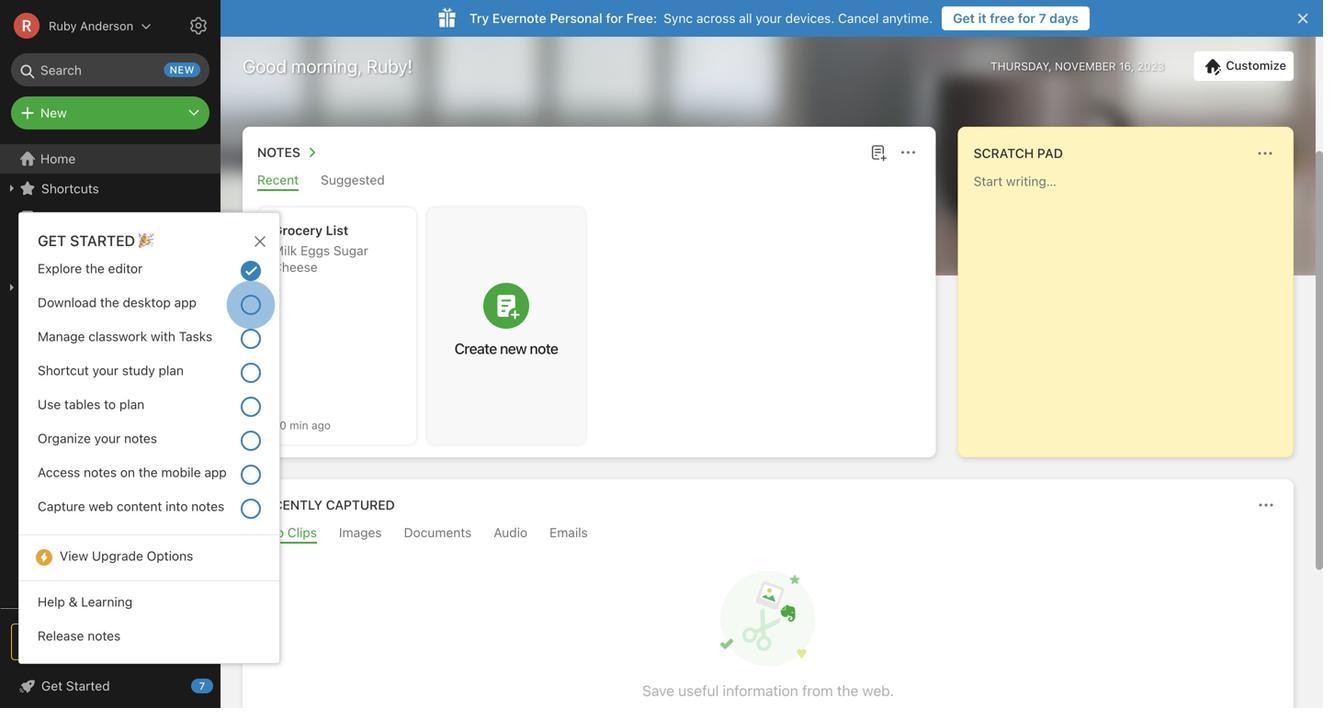 Task type: vqa. For each thing, say whether or not it's contained in the screenshot.
search box
no



Task type: locate. For each thing, give the bounding box(es) containing it.
suggested
[[321, 172, 385, 188]]

with
[[151, 329, 175, 344], [86, 339, 111, 354]]

the
[[85, 261, 105, 276], [100, 295, 119, 310], [139, 465, 158, 480], [837, 683, 859, 700]]

notes
[[257, 145, 300, 160], [40, 210, 76, 225]]

Account field
[[0, 7, 152, 44]]

more actions field for scratch pad
[[1253, 141, 1279, 166]]

1 tab list from the top
[[246, 172, 933, 191]]

2 tab list from the top
[[246, 525, 1291, 544]]

new search field
[[24, 53, 200, 86]]

use tables to plan link
[[19, 392, 279, 426]]

min
[[290, 419, 308, 432]]

dropdown list menu
[[19, 256, 279, 543], [19, 543, 279, 589], [19, 589, 279, 657]]

0 vertical spatial tasks
[[40, 240, 74, 255]]

scratch pad
[[974, 146, 1063, 161]]

1 vertical spatial tab list
[[246, 525, 1291, 544]]

your down to
[[94, 431, 121, 446]]

your for shortcut your study plan
[[92, 363, 119, 378]]

for
[[606, 11, 623, 26], [1018, 11, 1036, 26]]

tasks up shortcut your study plan link on the left of the page
[[179, 329, 212, 344]]

get for get it free for 7 days
[[953, 11, 975, 26]]

organize your notes
[[38, 431, 157, 446]]

1 horizontal spatial for
[[1018, 11, 1036, 26]]

with left me
[[86, 339, 111, 354]]

notes button
[[254, 142, 323, 164]]

notes up get on the left of the page
[[40, 210, 76, 225]]

get left it
[[953, 11, 975, 26]]

images tab
[[339, 525, 382, 544]]

customize
[[1227, 59, 1287, 72]]

More actions field
[[896, 140, 922, 165], [1253, 141, 1279, 166], [1254, 493, 1280, 518]]

7 inside help and learning task checklist field
[[199, 681, 205, 693]]

create new note button
[[427, 208, 586, 445]]

0 vertical spatial upgrade
[[92, 549, 143, 564]]

get inside button
[[953, 11, 975, 26]]

save useful information from the web.
[[643, 683, 894, 700]]

1 horizontal spatial app
[[204, 465, 227, 480]]

learning
[[81, 595, 133, 610]]

2 vertical spatial your
[[94, 431, 121, 446]]

days
[[1050, 11, 1079, 26]]

get for get started
[[41, 679, 63, 694]]

plan for shortcut your study plan
[[159, 363, 184, 378]]

1 horizontal spatial plan
[[159, 363, 184, 378]]

0 vertical spatial plan
[[159, 363, 184, 378]]

1 vertical spatial new
[[500, 340, 527, 358]]

0 vertical spatial notes
[[257, 145, 300, 160]]

your inside organize your notes link
[[94, 431, 121, 446]]

release notes
[[38, 629, 121, 644]]

access notes on the mobile app
[[38, 465, 227, 480]]

0 horizontal spatial 7
[[199, 681, 205, 693]]

plan right to
[[119, 397, 145, 412]]

(
[[80, 211, 85, 225]]

1 horizontal spatial tasks
[[179, 329, 212, 344]]

suggested tab
[[321, 172, 385, 191]]

0 vertical spatial your
[[756, 11, 782, 26]]

web clips tab panel
[[243, 544, 1294, 709]]

the right "on"
[[139, 465, 158, 480]]

shortcuts button
[[0, 174, 220, 203]]

started
[[70, 232, 135, 250]]

images
[[339, 525, 382, 541]]

recent tab panel
[[243, 191, 936, 458]]

new left note
[[500, 340, 527, 358]]

access notes on the mobile app link
[[19, 460, 279, 494]]

tab list containing recent
[[246, 172, 933, 191]]

get
[[38, 232, 66, 250]]

0 horizontal spatial new
[[170, 64, 195, 76]]

app right mobile
[[204, 465, 227, 480]]

the right from
[[837, 683, 859, 700]]

your inside shortcut your study plan link
[[92, 363, 119, 378]]

16,
[[1120, 60, 1135, 73]]

3 dropdown list menu from the top
[[19, 589, 279, 657]]

1 vertical spatial 7
[[199, 681, 205, 693]]

plan right study
[[159, 363, 184, 378]]

release
[[38, 629, 84, 644]]

useful
[[679, 683, 719, 700]]

tab list for recently captured
[[246, 525, 1291, 544]]

0 horizontal spatial app
[[174, 295, 197, 310]]

new down settings icon
[[170, 64, 195, 76]]

shortcut your study plan
[[38, 363, 184, 378]]

tree
[[0, 144, 221, 608]]

upgrade button
[[11, 624, 210, 661]]

devices.
[[786, 11, 835, 26]]

help & learning link
[[19, 589, 279, 623]]

1 vertical spatial app
[[204, 465, 227, 480]]

dropdown list menu containing help & learning
[[19, 589, 279, 657]]

0 horizontal spatial plan
[[119, 397, 145, 412]]

1 vertical spatial plan
[[119, 397, 145, 412]]

)
[[91, 211, 95, 225]]

1 horizontal spatial notes
[[257, 145, 300, 160]]

notes up the recent on the left top
[[257, 145, 300, 160]]

grocery list milk eggs sugar cheese
[[273, 223, 368, 275]]

new
[[170, 64, 195, 76], [500, 340, 527, 358]]

upgrade down learning
[[95, 635, 150, 650]]

more actions image
[[898, 142, 920, 164], [1256, 495, 1278, 517]]

tasks
[[40, 240, 74, 255], [179, 329, 212, 344]]

get inside help and learning task checklist field
[[41, 679, 63, 694]]

for left free:
[[606, 11, 623, 26]]

🎉
[[139, 232, 153, 250]]

upgrade right view
[[92, 549, 143, 564]]

tasks inside button
[[40, 240, 74, 255]]

1 horizontal spatial more actions image
[[1256, 495, 1278, 517]]

2 for from the left
[[1018, 11, 1036, 26]]

manage
[[38, 329, 85, 344]]

your down shared with me link
[[92, 363, 119, 378]]

1 horizontal spatial new
[[500, 340, 527, 358]]

study
[[122, 363, 155, 378]]

2 dropdown list menu from the top
[[19, 543, 279, 589]]

save
[[643, 683, 675, 700]]

new inside search field
[[170, 64, 195, 76]]

notes left "on"
[[84, 465, 117, 480]]

for for free:
[[606, 11, 623, 26]]

1 vertical spatial get
[[41, 679, 63, 694]]

0 vertical spatial more actions image
[[898, 142, 920, 164]]

classwork
[[88, 329, 147, 344]]

explore the editor link
[[19, 256, 279, 290]]

more actions image
[[1255, 142, 1277, 165]]

plan
[[159, 363, 184, 378], [119, 397, 145, 412]]

1 vertical spatial your
[[92, 363, 119, 378]]

your right 'all'
[[756, 11, 782, 26]]

for right free
[[1018, 11, 1036, 26]]

note
[[530, 340, 558, 358]]

1 vertical spatial upgrade
[[95, 635, 150, 650]]

on
[[120, 465, 135, 480]]

0 vertical spatial 7
[[1039, 11, 1047, 26]]

0 horizontal spatial get
[[41, 679, 63, 694]]

get
[[953, 11, 975, 26], [41, 679, 63, 694]]

tree containing home
[[0, 144, 221, 608]]

0 horizontal spatial with
[[86, 339, 111, 354]]

notes right the into
[[191, 499, 224, 514]]

free
[[990, 11, 1015, 26]]

click to collapse image
[[214, 675, 228, 697]]

editor
[[108, 261, 143, 276]]

tasks up explore
[[40, 240, 74, 255]]

0 vertical spatial app
[[174, 295, 197, 310]]

tab list for notes
[[246, 172, 933, 191]]

view
[[60, 549, 88, 564]]

shortcut
[[38, 363, 89, 378]]

0 vertical spatial tab list
[[246, 172, 933, 191]]

1 horizontal spatial get
[[953, 11, 975, 26]]

the up the classwork
[[100, 295, 119, 310]]

notes
[[124, 431, 157, 446], [84, 465, 117, 480], [191, 499, 224, 514], [88, 629, 121, 644]]

for inside button
[[1018, 11, 1036, 26]]

sync
[[664, 11, 693, 26]]

download the desktop app
[[38, 295, 197, 310]]

notes inside tree
[[40, 210, 76, 225]]

0 vertical spatial new
[[170, 64, 195, 76]]

cheese
[[273, 260, 318, 275]]

1 horizontal spatial 7
[[1039, 11, 1047, 26]]

7 left click to collapse image in the left of the page
[[199, 681, 205, 693]]

new
[[40, 105, 67, 120]]

tab list containing web clips
[[246, 525, 1291, 544]]

content
[[117, 499, 162, 514]]

get started 🎉
[[38, 232, 153, 250]]

desktop
[[123, 295, 171, 310]]

it
[[979, 11, 987, 26]]

with down 'desktop'
[[151, 329, 175, 344]]

capture web content into notes link
[[19, 494, 279, 528]]

upgrade
[[92, 549, 143, 564], [95, 635, 150, 650]]

tab list
[[246, 172, 933, 191], [246, 525, 1291, 544]]

notes ( 1 )
[[40, 210, 95, 225]]

Help and Learning task checklist field
[[0, 672, 221, 701]]

information
[[723, 683, 799, 700]]

Start writing… text field
[[974, 174, 1292, 442]]

app right 'desktop'
[[174, 295, 197, 310]]

shared with me link
[[0, 332, 220, 361]]

notes down use tables to plan link
[[124, 431, 157, 446]]

free:
[[627, 11, 657, 26]]

explore the editor
[[38, 261, 143, 276]]

scratch pad button
[[970, 142, 1063, 165]]

get left started
[[41, 679, 63, 694]]

get started
[[41, 679, 110, 694]]

0 horizontal spatial tasks
[[40, 240, 74, 255]]

7 left the days
[[1039, 11, 1047, 26]]

thursday,
[[991, 60, 1052, 73]]

0 vertical spatial get
[[953, 11, 975, 26]]

notes inside button
[[257, 145, 300, 160]]

create new note
[[455, 340, 558, 358]]

pad
[[1038, 146, 1063, 161]]

good morning, ruby!
[[243, 55, 413, 77]]

1 vertical spatial notes
[[40, 210, 76, 225]]

1 vertical spatial tasks
[[179, 329, 212, 344]]

1 horizontal spatial with
[[151, 329, 175, 344]]

the inside 'web clips' tab panel
[[837, 683, 859, 700]]

1 for from the left
[[606, 11, 623, 26]]

0 horizontal spatial notes
[[40, 210, 76, 225]]

1 dropdown list menu from the top
[[19, 256, 279, 543]]

0 horizontal spatial for
[[606, 11, 623, 26]]

view upgrade options link
[[19, 543, 279, 574]]



Task type: describe. For each thing, give the bounding box(es) containing it.
november
[[1055, 60, 1116, 73]]

captured
[[326, 498, 395, 513]]

dropdown list menu containing view upgrade options
[[19, 543, 279, 589]]

for for 7
[[1018, 11, 1036, 26]]

web clips
[[257, 525, 317, 541]]

cancel
[[838, 11, 879, 26]]

manage classwork with tasks link
[[19, 324, 279, 358]]

milk
[[273, 243, 297, 258]]

shared
[[40, 339, 82, 354]]

good
[[243, 55, 287, 77]]

web
[[89, 499, 113, 514]]

evernote
[[493, 11, 547, 26]]

web clips tab
[[257, 525, 317, 544]]

0 horizontal spatial more actions image
[[898, 142, 920, 164]]

shortcuts
[[41, 181, 99, 196]]

emails tab
[[550, 525, 588, 544]]

upgrade inside popup button
[[95, 635, 150, 650]]

to
[[104, 397, 116, 412]]

shared with me
[[40, 339, 133, 354]]

1 vertical spatial more actions image
[[1256, 495, 1278, 517]]

explore
[[38, 261, 82, 276]]

recently captured button
[[254, 495, 395, 517]]

into
[[166, 499, 188, 514]]

20 min ago
[[273, 419, 331, 432]]

options
[[147, 549, 193, 564]]

grocery
[[273, 223, 323, 238]]

recently
[[257, 498, 323, 513]]

notes for notes
[[257, 145, 300, 160]]

manage classwork with tasks
[[38, 329, 212, 344]]

recent tab
[[257, 172, 299, 191]]

more actions field for recently captured
[[1254, 493, 1280, 518]]

all
[[739, 11, 753, 26]]

settings image
[[188, 15, 210, 37]]

download
[[38, 295, 97, 310]]

eggs
[[301, 243, 330, 258]]

app inside access notes on the mobile app link
[[204, 465, 227, 480]]

new inside button
[[500, 340, 527, 358]]

organize
[[38, 431, 91, 446]]

capture
[[38, 499, 85, 514]]

capture web content into notes
[[38, 499, 224, 514]]

tables
[[64, 397, 101, 412]]

morning,
[[291, 55, 362, 77]]

home
[[40, 151, 76, 166]]

app inside download the desktop app link
[[174, 295, 197, 310]]

personal
[[550, 11, 603, 26]]

documents tab
[[404, 525, 472, 544]]

with inside tree
[[86, 339, 111, 354]]

notes down learning
[[88, 629, 121, 644]]

access
[[38, 465, 80, 480]]

ago
[[312, 419, 331, 432]]

ruby!
[[367, 55, 413, 77]]

tasks button
[[0, 233, 220, 262]]

emails
[[550, 525, 588, 541]]

recently captured
[[257, 498, 395, 513]]

across
[[697, 11, 736, 26]]

release notes link
[[19, 623, 279, 657]]

customize button
[[1194, 51, 1294, 81]]

7 inside button
[[1039, 11, 1047, 26]]

web.
[[863, 683, 894, 700]]

download the desktop app link
[[19, 281, 279, 329]]

organize your notes link
[[19, 426, 279, 460]]

new button
[[11, 97, 210, 130]]

expand notebooks image
[[5, 280, 19, 295]]

sugar
[[334, 243, 368, 258]]

the down get started 🎉
[[85, 261, 105, 276]]

view upgrade options
[[60, 549, 193, 564]]

2023
[[1138, 60, 1165, 73]]

try evernote personal for free: sync across all your devices. cancel anytime.
[[470, 11, 933, 26]]

create
[[455, 340, 497, 358]]

list
[[326, 223, 349, 238]]

your for organize your notes
[[94, 431, 121, 446]]

get it free for 7 days button
[[942, 6, 1090, 30]]

plan for use tables to plan
[[119, 397, 145, 412]]

help
[[38, 595, 65, 610]]

ruby anderson
[[49, 19, 133, 33]]

web
[[257, 525, 284, 541]]

me
[[114, 339, 133, 354]]

Search text field
[[24, 53, 197, 86]]

audio tab
[[494, 525, 528, 544]]

notes for notes ( 1 )
[[40, 210, 76, 225]]

from
[[802, 683, 834, 700]]

mobile
[[161, 465, 201, 480]]

home link
[[0, 144, 221, 174]]

dropdown list menu containing explore the editor
[[19, 256, 279, 543]]

anderson
[[80, 19, 133, 33]]

help & learning
[[38, 595, 133, 610]]

use
[[38, 397, 61, 412]]

documents
[[404, 525, 472, 541]]



